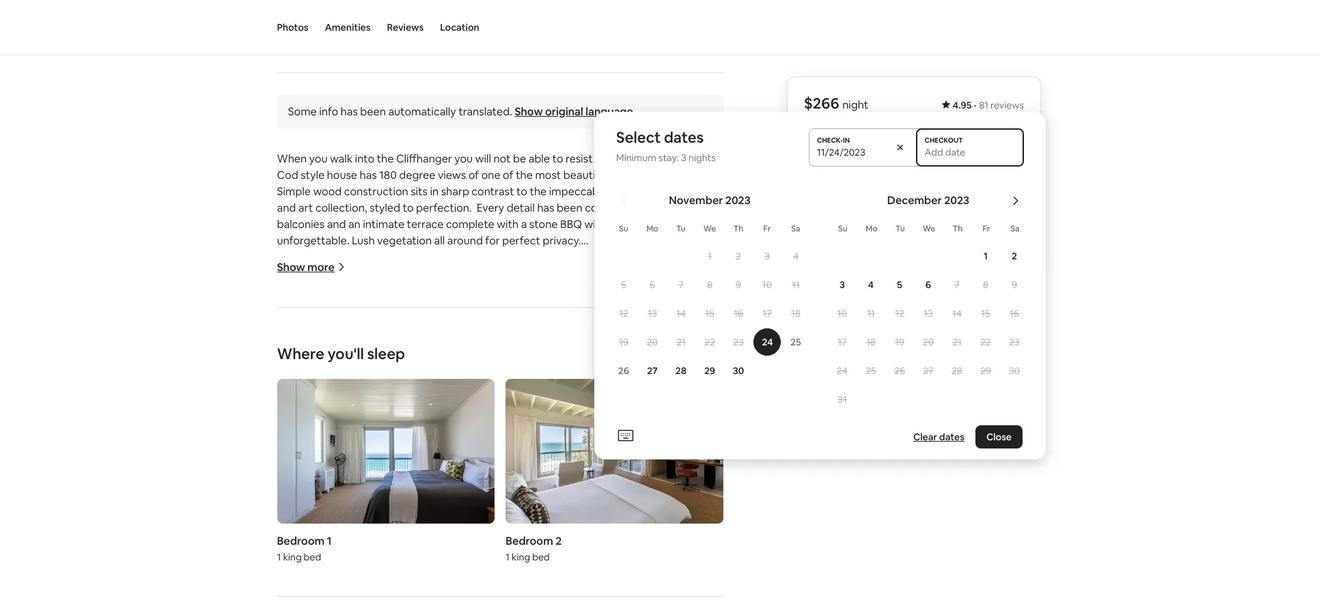 Task type: locate. For each thing, give the bounding box(es) containing it.
1 7 button from the left
[[667, 271, 696, 299]]

every inside open space and views is what defines every room in this house.  the main open plan room is spacious and opens completely onto a large balcony with very comfortable cane furniture.  every bedroom has a balcony and views in more than one direction.  the furniture is all vintage collected by the owners over years.  the kitchen backs onto a private terrace with a bbq for intimate meals.
[[328, 315, 356, 330]]

by inside 140mbps uncapped fibre (openserve) solar heated pool once a week cleaning smart tv with netflix , amazon and other platform connections fully alarmed and monitored by security company ac in the living room area. heaters in the bedrooms full laundry appliances and other appliances for daily use
[[424, 447, 436, 461]]

check availability
[[869, 225, 959, 239]]

music
[[490, 561, 519, 576]]

9 button right plan
[[725, 271, 753, 299]]

what
[[402, 283, 427, 297]]

2 30 from the left
[[1009, 365, 1020, 377]]

1 horizontal spatial open
[[646, 283, 672, 297]]

original
[[545, 104, 583, 119]]

19 button down the report
[[886, 329, 914, 356]]

29 button
[[696, 357, 725, 385], [972, 357, 1001, 385]]

10mbsp
[[585, 545, 624, 559]]

wood
[[313, 184, 342, 199]]

show left original
[[515, 104, 543, 119]]

views
[[438, 168, 466, 182], [361, 283, 389, 297], [499, 315, 527, 330]]

1 vertical spatial bbq
[[386, 348, 408, 363]]

1 6 from the left
[[650, 279, 656, 291]]

plan
[[674, 283, 696, 297]]

2 bedroom from the left
[[506, 534, 553, 549]]

2 23 from the left
[[1009, 336, 1020, 348]]

close
[[987, 431, 1012, 443]]

to right able
[[552, 152, 563, 166]]

dates inside "button"
[[940, 431, 965, 443]]

clear dates
[[914, 431, 965, 443]]

1 19 button from the left
[[610, 329, 638, 356]]

one
[[481, 168, 500, 182], [594, 315, 614, 330]]

1 horizontal spatial 25 button
[[857, 357, 886, 385]]

0 horizontal spatial fr
[[764, 223, 771, 234]]

views up sharp
[[438, 168, 466, 182]]

views up 'opens'
[[361, 283, 389, 297]]

clear
[[914, 431, 938, 443]]

0 vertical spatial 17
[[763, 307, 772, 320]]

every inside when you walk into the cliffhanger you will not be able to resist a loud wow. .  this cape cod style house has 180 degree views of one of the most beautiful beaches in the world. simple wood construction sits in sharp contrast to the impeccable midcentury furniture and art collection, styled to perfection.  every detail has been considered.  balau balconies and an intimate terrace complete with a stone bbq will make this experience unforgettable. lush vegetation all around for perfect privacy.
[[477, 201, 504, 215]]

netflix
[[351, 430, 384, 445]]

140mbps down "guests"
[[386, 545, 432, 559]]

the
[[377, 152, 394, 166], [516, 168, 533, 182], [667, 168, 684, 182], [530, 184, 547, 199], [450, 332, 467, 346], [306, 463, 323, 477], [463, 463, 480, 477], [489, 545, 506, 559], [638, 545, 655, 559]]

1 14 from the left
[[677, 307, 686, 320]]

the up '180'
[[377, 152, 394, 166]]

minimum
[[617, 152, 657, 164]]

0 horizontal spatial 7
[[679, 279, 684, 291]]

tu down 'december' at the top right
[[896, 223, 905, 234]]

1 8 from the left
[[707, 279, 713, 291]]

10 button
[[753, 271, 782, 299], [828, 300, 857, 327]]

dates for clear
[[940, 431, 965, 443]]

1 20 from the left
[[647, 336, 658, 348]]

0 horizontal spatial 8 button
[[696, 271, 725, 299]]

2 14 button from the left
[[943, 300, 972, 327]]

0 horizontal spatial 3 button
[[753, 243, 782, 270]]

2 2023 from the left
[[945, 193, 970, 208]]

fibre inside 140mbps uncapped fibre (openserve) solar heated pool once a week cleaning smart tv with netflix , amazon and other platform connections fully alarmed and monitored by security company ac in the living room area. heaters in the bedrooms full laundry appliances and other appliances for daily use
[[380, 381, 405, 395]]

15 for 1st 15 button from the left
[[706, 307, 715, 320]]

1 16 from the left
[[734, 307, 744, 320]]

more up 'years.'
[[540, 315, 567, 330]]

other down music
[[479, 578, 506, 592]]

21 down listing
[[953, 336, 962, 348]]

su down considered.
[[619, 223, 629, 234]]

intimate down styled
[[363, 217, 405, 231]]

2 12 from the left
[[895, 307, 905, 320]]

6 left listing
[[926, 279, 932, 291]]

is
[[392, 283, 399, 297], [306, 299, 314, 313], [323, 332, 331, 346], [349, 529, 356, 543], [666, 561, 674, 576]]

2 28 from the left
[[952, 365, 963, 377]]

1 horizontal spatial sa
[[1011, 223, 1020, 234]]

bed for 1
[[304, 551, 321, 564]]

1 horizontal spatial 28 button
[[943, 357, 972, 385]]

19 left backs on the bottom of the page
[[619, 336, 629, 348]]

2 8 from the left
[[983, 279, 989, 291]]

whilst up your at the left bottom of page
[[457, 545, 486, 559]]

intimate up (openserve)
[[428, 348, 469, 363]]

appliances
[[336, 479, 390, 494], [443, 479, 497, 494]]

*
[[277, 545, 281, 559]]

2 21 from the left
[[953, 336, 962, 348]]

27 button up "clear"
[[914, 357, 943, 385]]

0 horizontal spatial room
[[277, 299, 304, 313]]

(openserve)
[[408, 381, 468, 395]]

this left listing
[[919, 282, 936, 294]]

2 tu from the left
[[896, 223, 905, 234]]

room left area.
[[353, 463, 380, 477]]

onto right 1 / 2
[[661, 332, 685, 346]]

views inside when you walk into the cliffhanger you will not be able to resist a loud wow. .  this cape cod style house has 180 degree views of one of the most beautiful beaches in the world. simple wood construction sits in sharp contrast to the impeccable midcentury furniture and art collection, styled to perfection.  every detail has been considered.  balau balconies and an intimate terrace complete with a stone bbq will make this experience unforgettable. lush vegetation all around for perfect privacy.
[[438, 168, 466, 182]]

unforgettable.
[[277, 234, 349, 248]]

1 vertical spatial 3 button
[[828, 271, 857, 299]]

and inside the full house is open to guests for a private stay. great fun with an amazing views... * the uncapped fibre 140mbps wifi whilst the average speed 10mbsp in the area gives you more luxury whilst you streaming your music or other programmes. there is a netflix, sound system (music system) and many other amenities..
[[428, 578, 447, 592]]

14 button down plan
[[667, 300, 696, 327]]

in down the large
[[529, 315, 538, 330]]

bbq inside open space and views is what defines every room in this house.  the main open plan room is spacious and opens completely onto a large balcony with very comfortable cane furniture.  every bedroom has a balcony and views in more than one direction.  the furniture is all vintage collected by the owners over years.  the kitchen backs onto a private terrace with a bbq for intimate meals.
[[386, 348, 408, 363]]

1 vertical spatial house
[[316, 529, 346, 543]]

in inside the full house is open to guests for a private stay. great fun with an amazing views... * the uncapped fibre 140mbps wifi whilst the average speed 10mbsp in the area gives you more luxury whilst you streaming your music or other programmes. there is a netflix, sound system (music system) and many other amenities..
[[627, 545, 635, 559]]

dates inside select dates minimum stay: 3 nights
[[664, 128, 704, 147]]

1 28 button from the left
[[667, 357, 696, 385]]

6 button
[[638, 271, 667, 299], [914, 271, 943, 299]]

1 horizontal spatial 12 button
[[886, 300, 914, 327]]

1 vertical spatial terrace
[[315, 348, 351, 363]]

amenities button
[[325, 0, 371, 55]]

1 horizontal spatial 9
[[1012, 279, 1018, 291]]

1 horizontal spatial show
[[515, 104, 543, 119]]

20 button down comfortable
[[638, 329, 667, 356]]

self check-in
[[321, 20, 387, 34]]

29
[[705, 365, 716, 377], [981, 365, 992, 377]]

0 horizontal spatial bbq
[[386, 348, 408, 363]]

14 down plan
[[677, 307, 686, 320]]

0 horizontal spatial 13 button
[[638, 300, 667, 327]]

tv
[[310, 430, 324, 445]]

2 sa from the left
[[1011, 223, 1020, 234]]

dates up this
[[664, 128, 704, 147]]

house down walk
[[327, 168, 357, 182]]

8 up cane
[[707, 279, 713, 291]]

9 button right listing
[[1001, 271, 1029, 299]]

onto
[[476, 299, 500, 313], [661, 332, 685, 346]]

0 vertical spatial one
[[481, 168, 500, 182]]

more up sound
[[298, 561, 324, 576]]

2 vertical spatial 3
[[840, 279, 845, 291]]

a down area
[[676, 561, 682, 576]]

all inside open space and views is what defines every room in this house.  the main open plan room is spacious and opens completely onto a large balcony with very comfortable cane furniture.  every bedroom has a balcony and views in more than one direction.  the furniture is all vintage collected by the owners over years.  the kitchen backs onto a private terrace with a bbq for intimate meals.
[[333, 332, 344, 346]]

bedroom inside bedroom 1 1 king bed
[[277, 534, 325, 549]]

for inside the full house is open to guests for a private stay. great fun with an amazing views... * the uncapped fibre 140mbps wifi whilst the average speed 10mbsp in the area gives you more luxury whilst you streaming your music or other programmes. there is a netflix, sound system (music system) and many other amenities..
[[436, 529, 451, 543]]

2 appliances from the left
[[443, 479, 497, 494]]

other up security
[[457, 430, 484, 445]]

info
[[319, 104, 338, 119]]

2023 for november 2023
[[726, 193, 751, 208]]

perfect
[[502, 234, 540, 248]]

2 we from the left
[[923, 223, 936, 234]]

add date text field down the · at top right
[[925, 146, 1016, 158]]

1 8 button from the left
[[696, 271, 725, 299]]

20
[[647, 336, 658, 348], [923, 336, 934, 348]]

king inside bedroom 2 1 king bed
[[512, 551, 530, 564]]

2 button for december 2023
[[1001, 243, 1029, 270]]

1 horizontal spatial 8 button
[[972, 271, 1001, 299]]

2 2 button from the left
[[1001, 243, 1029, 270]]

25 button
[[782, 329, 811, 356], [857, 357, 886, 385]]

0 horizontal spatial 8
[[707, 279, 713, 291]]

bbq up privacy.
[[560, 217, 582, 231]]

27 button down backs on the bottom of the page
[[638, 357, 667, 385]]

december 2023
[[888, 193, 970, 208]]

0 vertical spatial 4
[[793, 250, 799, 262]]

room down open
[[277, 299, 304, 313]]

1 vertical spatial been
[[557, 201, 583, 215]]

1 14 button from the left
[[667, 300, 696, 327]]

22 for 2nd the 22 button from the left
[[981, 336, 992, 348]]

a inside 140mbps uncapped fibre (openserve) solar heated pool once a week cleaning smart tv with netflix , amazon and other platform connections fully alarmed and monitored by security company ac in the living room area. heaters in the bedrooms full laundry appliances and other appliances for daily use
[[307, 414, 313, 428]]

king inside bedroom 1 1 king bed
[[283, 551, 302, 564]]

1 vertical spatial one
[[594, 315, 614, 330]]

check availability button
[[804, 216, 1024, 249]]

king for bedroom 2
[[512, 551, 530, 564]]

28
[[676, 365, 687, 377], [952, 365, 963, 377]]

th down december 2023
[[953, 223, 963, 234]]

0 vertical spatial onto
[[476, 299, 500, 313]]

1 vertical spatial open
[[359, 529, 385, 543]]

1 19 from the left
[[619, 336, 629, 348]]

140mbps up the solar
[[277, 381, 323, 395]]

pool
[[344, 397, 374, 412]]

1 horizontal spatial fr
[[983, 223, 991, 234]]

1 horizontal spatial 17 button
[[828, 329, 857, 356]]

house inside the full house is open to guests for a private stay. great fun with an amazing views... * the uncapped fibre 140mbps wifi whilst the average speed 10mbsp in the area gives you more luxury whilst you streaming your music or other programmes. there is a netflix, sound system (music system) and many other amenities..
[[316, 529, 346, 543]]

0 horizontal spatial 5 button
[[610, 271, 638, 299]]

140mbps
[[277, 381, 323, 395], [386, 545, 432, 559]]

balau
[[649, 201, 675, 215]]

0 horizontal spatial 20
[[647, 336, 658, 348]]

2 26 from the left
[[895, 365, 906, 377]]

27 up "clear"
[[924, 365, 934, 377]]

1 su from the left
[[619, 223, 629, 234]]

1 26 from the left
[[619, 365, 630, 377]]

1 13 from the left
[[648, 307, 657, 320]]

mo left availability
[[866, 223, 878, 234]]

1 26 button from the left
[[610, 357, 638, 385]]

1 horizontal spatial 5 button
[[886, 271, 914, 299]]

2023 for december 2023
[[945, 193, 970, 208]]

0 horizontal spatial furniture
[[277, 332, 321, 346]]

1 king from the left
[[283, 551, 302, 564]]

1 vertical spatial private
[[462, 529, 497, 543]]

1 horizontal spatial 14 button
[[943, 300, 972, 327]]

open up comfortable
[[646, 283, 672, 297]]

0 horizontal spatial 18
[[791, 307, 801, 320]]

every down contrast
[[477, 201, 504, 215]]

for down collected
[[411, 348, 425, 363]]

0 horizontal spatial 28 button
[[667, 357, 696, 385]]

0 horizontal spatial 21
[[677, 336, 686, 348]]

intimate inside when you walk into the cliffhanger you will not be able to resist a loud wow. .  this cape cod style house has 180 degree views of one of the most beautiful beaches in the world. simple wood construction sits in sharp contrast to the impeccable midcentury furniture and art collection, styled to perfection.  every detail has been considered.  balau balconies and an intimate terrace complete with a stone bbq will make this experience unforgettable. lush vegetation all around for perfect privacy.
[[363, 217, 405, 231]]

0 vertical spatial intimate
[[363, 217, 405, 231]]

bedroom
[[358, 315, 405, 330]]

more inside open space and views is what defines every room in this house.  the main open plan room is spacious and opens completely onto a large balcony with very comfortable cane furniture.  every bedroom has a balcony and views in more than one direction.  the furniture is all vintage collected by the owners over years.  the kitchen backs onto a private terrace with a bbq for intimate meals.
[[540, 315, 567, 330]]

0 horizontal spatial 22
[[705, 336, 716, 348]]

2 23 button from the left
[[1001, 329, 1029, 356]]

1 horizontal spatial 3
[[765, 250, 770, 262]]

1 horizontal spatial 20 button
[[914, 329, 943, 356]]

0 horizontal spatial every
[[328, 315, 356, 330]]

2 13 button from the left
[[914, 300, 943, 327]]

1 30 from the left
[[733, 365, 744, 377]]

and down streaming
[[428, 578, 447, 592]]

1 horizontal spatial 3 button
[[828, 271, 857, 299]]

1 2023 from the left
[[726, 193, 751, 208]]

0 vertical spatial more
[[307, 260, 335, 275]]

by inside open space and views is what defines every room in this house.  the main open plan room is spacious and opens completely onto a large balcony with very comfortable cane furniture.  every bedroom has a balcony and views in more than one direction.  the furniture is all vintage collected by the owners over years.  the kitchen backs onto a private terrace with a bbq for intimate meals.
[[435, 332, 448, 346]]

appliances down "living"
[[336, 479, 390, 494]]

0 horizontal spatial 14 button
[[667, 300, 696, 327]]

very
[[604, 299, 626, 313]]

private inside open space and views is what defines every room in this house.  the main open plan room is spacious and opens completely onto a large balcony with very comfortable cane furniture.  every bedroom has a balcony and views in more than one direction.  the furniture is all vintage collected by the owners over years.  the kitchen backs onto a private terrace with a bbq for intimate meals.
[[277, 348, 312, 363]]

reviews
[[991, 99, 1024, 111]]

some info has been automatically translated. show original language
[[288, 104, 633, 119]]

programmes.
[[565, 561, 632, 576]]

su
[[619, 223, 629, 234], [839, 223, 848, 234]]

1 28 from the left
[[676, 365, 687, 377]]

room inside 140mbps uncapped fibre (openserve) solar heated pool once a week cleaning smart tv with netflix , amazon and other platform connections fully alarmed and monitored by security company ac in the living room area. heaters in the bedrooms full laundry appliances and other appliances for daily use
[[353, 463, 380, 477]]

8 button right listing
[[972, 271, 1001, 299]]

photos button
[[277, 0, 308, 55]]

views up over
[[499, 315, 527, 330]]

to down the sits
[[403, 201, 414, 215]]

bed inside bedroom 2 1 king bed
[[532, 551, 550, 564]]

been down impeccable at the left top of the page
[[557, 201, 583, 215]]

1 6 button from the left
[[638, 271, 667, 299]]

bed down the full on the bottom of page
[[304, 551, 321, 564]]

an inside when you walk into the cliffhanger you will not be able to resist a loud wow. .  this cape cod style house has 180 degree views of one of the most beautiful beaches in the world. simple wood construction sits in sharp contrast to the impeccable midcentury furniture and art collection, styled to perfection.  every detail has been considered.  balau balconies and an intimate terrace complete with a stone bbq will make this experience unforgettable. lush vegetation all around for perfect privacy.
[[348, 217, 361, 231]]

clear dates button
[[908, 426, 970, 449]]

over
[[509, 332, 531, 346]]

bed for 2
[[532, 551, 550, 564]]

1 horizontal spatial appliances
[[443, 479, 497, 494]]

netflix,
[[684, 561, 720, 576]]

gives
[[681, 545, 707, 559]]

0 horizontal spatial 14
[[677, 307, 686, 320]]

1 horizontal spatial 10 button
[[828, 300, 857, 327]]

company
[[483, 447, 529, 461]]

0 horizontal spatial 22 button
[[696, 329, 725, 356]]

1 22 from the left
[[705, 336, 716, 348]]

1 bedroom from the left
[[277, 534, 325, 549]]

private down the furniture.
[[277, 348, 312, 363]]

Add date text field
[[817, 146, 884, 158], [925, 146, 1016, 158]]

and up the spacious
[[340, 283, 359, 297]]

0 vertical spatial 140mbps
[[277, 381, 323, 395]]

1 horizontal spatial 19
[[895, 336, 905, 348]]

fibre
[[380, 381, 405, 395], [359, 545, 384, 559]]

1 sa from the left
[[792, 223, 801, 234]]

with
[[497, 217, 519, 231], [580, 299, 602, 313], [354, 348, 376, 363], [327, 430, 348, 445], [575, 529, 596, 543]]

the up very
[[598, 283, 617, 297]]

1 horizontal spatial 8
[[983, 279, 989, 291]]

2 7 from the left
[[955, 279, 960, 291]]

2 9 from the left
[[1012, 279, 1018, 291]]

0 horizontal spatial 19 button
[[610, 329, 638, 356]]

perfection.
[[416, 201, 472, 215]]

1 2 button from the left
[[725, 243, 753, 270]]

29 button right 1 / 2
[[696, 357, 725, 385]]

uncapped
[[305, 545, 356, 559]]

bed inside bedroom 1 1 king bed
[[304, 551, 321, 564]]

bedroom inside bedroom 2 1 king bed
[[506, 534, 553, 549]]

1 horizontal spatial 29
[[981, 365, 992, 377]]

one up contrast
[[481, 168, 500, 182]]

2 26 button from the left
[[886, 357, 914, 385]]

furniture
[[671, 184, 714, 199], [277, 332, 321, 346]]

21 right 1 / 2
[[677, 336, 686, 348]]

2 15 from the left
[[982, 307, 991, 320]]

24 for the rightmost 24 button
[[837, 365, 848, 377]]

1 15 from the left
[[706, 307, 715, 320]]

1 bed from the left
[[304, 551, 321, 564]]

1 button
[[696, 243, 725, 270], [972, 243, 1001, 270]]

terrace down perfection. on the top left of the page
[[407, 217, 444, 231]]

2 27 from the left
[[924, 365, 934, 377]]

house up uncapped
[[316, 529, 346, 543]]

0 horizontal spatial 23 button
[[725, 329, 753, 356]]

4 for the bottom 4 button
[[869, 279, 874, 291]]

1 12 button from the left
[[610, 300, 638, 327]]

1 vertical spatial 4
[[869, 279, 874, 291]]

fibre inside the full house is open to guests for a private stay. great fun with an amazing views... * the uncapped fibre 140mbps wifi whilst the average speed 10mbsp in the area gives you more luxury whilst you streaming your music or other programmes. there is a netflix, sound system (music system) and many other amenities..
[[359, 545, 384, 559]]

8 button up cane
[[696, 271, 725, 299]]

and up the bedroom
[[362, 299, 381, 313]]

2 1 button from the left
[[972, 243, 1001, 270]]

0 vertical spatial dates
[[664, 128, 704, 147]]

2 28 button from the left
[[943, 357, 972, 385]]

bedroom for bedroom 1
[[277, 534, 325, 549]]

been right info
[[360, 104, 386, 119]]

show up open
[[277, 260, 305, 275]]

0 horizontal spatial been
[[360, 104, 386, 119]]

every down the spacious
[[328, 315, 356, 330]]

0 vertical spatial house
[[327, 168, 357, 182]]

23
[[733, 336, 744, 348], [1009, 336, 1020, 348]]

1 horizontal spatial 21 button
[[943, 329, 972, 356]]

2 22 from the left
[[981, 336, 992, 348]]

than
[[569, 315, 592, 330]]

report
[[886, 282, 917, 294]]

furniture down world. on the top right
[[671, 184, 714, 199]]

140mbps uncapped fibre (openserve) solar heated pool once a week cleaning smart tv with netflix , amazon and other platform connections fully alarmed and monitored by security company ac in the living room area. heaters in the bedrooms full laundry appliances and other appliances for daily use
[[277, 381, 597, 494]]

31
[[838, 394, 847, 406]]

1 27 from the left
[[647, 365, 658, 377]]

9 right listing
[[1012, 279, 1018, 291]]

this left house.
[[539, 283, 558, 297]]

main
[[619, 283, 644, 297]]

1 horizontal spatial every
[[477, 201, 504, 215]]

2 13 from the left
[[924, 307, 933, 320]]

2 20 from the left
[[923, 336, 934, 348]]

1 vertical spatial 11 button
[[857, 300, 886, 327]]

1 horizontal spatial all
[[434, 234, 445, 248]]

7 button
[[667, 271, 696, 299], [943, 271, 972, 299]]

direction.
[[616, 315, 664, 330]]

1 we from the left
[[704, 223, 717, 234]]

appliances down security
[[443, 479, 497, 494]]

report this listing button
[[864, 282, 965, 294]]

the down the be
[[516, 168, 533, 182]]

1 horizontal spatial tu
[[896, 223, 905, 234]]

2 16 from the left
[[1010, 307, 1020, 320]]

5 for 1st '5' button from the right
[[897, 279, 903, 291]]

21 button right 1 / 2
[[667, 329, 696, 356]]

2 horizontal spatial views
[[499, 315, 527, 330]]

with down week
[[327, 430, 348, 445]]

a right 1 / 2
[[687, 332, 693, 346]]

1 horizontal spatial 18
[[867, 336, 876, 348]]

2 8 button from the left
[[972, 271, 1001, 299]]

1 horizontal spatial 24 button
[[828, 357, 857, 385]]

when
[[277, 152, 307, 166]]

1 horizontal spatial 10
[[838, 307, 848, 320]]

0 vertical spatial 24 button
[[753, 329, 782, 356]]

by up heaters
[[424, 447, 436, 461]]

for right around
[[485, 234, 500, 248]]

master bedroom with sea views image
[[277, 379, 495, 524], [277, 379, 495, 524]]

17 button up the 31 button at the right of page
[[828, 329, 857, 356]]

bbq down collected
[[386, 348, 408, 363]]

1 horizontal spatial private
[[462, 529, 497, 543]]

27 for second 27 button from the right
[[647, 365, 658, 377]]

1 21 button from the left
[[667, 329, 696, 356]]

0 horizontal spatial bed
[[304, 551, 321, 564]]

sits
[[411, 184, 428, 199]]

0 horizontal spatial 6 button
[[638, 271, 667, 299]]

0 vertical spatial 4 button
[[782, 243, 811, 270]]

19
[[619, 336, 629, 348], [895, 336, 905, 348]]

1 horizontal spatial of
[[503, 168, 513, 182]]

0 horizontal spatial 15
[[706, 307, 715, 320]]

has inside open space and views is what defines every room in this house.  the main open plan room is spacious and opens completely onto a large balcony with very comfortable cane furniture.  every bedroom has a balcony and views in more than one direction.  the furniture is all vintage collected by the owners over years.  the kitchen backs onto a private terrace with a bbq for intimate meals.
[[408, 315, 425, 330]]

11/24/2023
[[812, 146, 861, 158]]

0 horizontal spatial dates
[[664, 128, 704, 147]]

5 up very
[[621, 279, 627, 291]]

bedroom up sound
[[277, 534, 325, 549]]

0 horizontal spatial we
[[704, 223, 717, 234]]

bedroom for bedroom 2
[[506, 534, 553, 549]]

bedroom 2 1 king bed
[[506, 534, 562, 564]]

self
[[321, 20, 340, 34]]

1 horizontal spatial intimate
[[428, 348, 469, 363]]

0 horizontal spatial 1 button
[[696, 243, 725, 270]]

will
[[475, 152, 491, 166], [584, 217, 600, 231]]

0 horizontal spatial 29
[[705, 365, 716, 377]]

4
[[793, 250, 799, 262], [869, 279, 874, 291]]

this
[[633, 217, 651, 231], [919, 282, 936, 294], [539, 283, 558, 297]]

1 5 from the left
[[621, 279, 627, 291]]

1 vertical spatial 25
[[866, 365, 877, 377]]

tu
[[677, 223, 686, 234], [896, 223, 905, 234]]

this inside when you walk into the cliffhanger you will not be able to resist a loud wow. .  this cape cod style house has 180 degree views of one of the most beautiful beaches in the world. simple wood construction sits in sharp contrast to the impeccable midcentury furniture and art collection, styled to perfection.  every detail has been considered.  balau balconies and an intimate terrace complete with a stone bbq will make this experience unforgettable. lush vegetation all around for perfect privacy.
[[633, 217, 651, 231]]

0 horizontal spatial 10 button
[[753, 271, 782, 299]]

#2 bedroom with sea views and study image
[[506, 379, 723, 524], [506, 379, 723, 524]]

18
[[791, 307, 801, 320], [867, 336, 876, 348]]

is up the furniture.
[[306, 299, 314, 313]]

2 12 button from the left
[[886, 300, 914, 327]]

private left "stay."
[[462, 529, 497, 543]]

in down . on the top
[[656, 168, 664, 182]]

is down area
[[666, 561, 674, 576]]

2 add date text field from the left
[[925, 146, 1016, 158]]

wow.
[[628, 152, 659, 166]]

2 vertical spatial more
[[298, 561, 324, 576]]

0 horizontal spatial 18 button
[[782, 300, 811, 327]]

17 up 31
[[838, 336, 847, 348]]

more inside the full house is open to guests for a private stay. great fun with an amazing views... * the uncapped fibre 140mbps wifi whilst the average speed 10mbsp in the area gives you more luxury whilst you streaming your music or other programmes. there is a netflix, sound system (music system) and many other amenities..
[[298, 561, 324, 576]]

0 vertical spatial 18
[[791, 307, 801, 320]]

1 vertical spatial dates
[[940, 431, 965, 443]]

1 12 from the left
[[619, 307, 629, 320]]

monitored
[[369, 447, 422, 461]]

0 vertical spatial views
[[438, 168, 466, 182]]

0 horizontal spatial 3
[[681, 152, 687, 164]]

2 14 from the left
[[953, 307, 962, 320]]

13 button up backs on the bottom of the page
[[638, 300, 667, 327]]

1 horizontal spatial 22
[[981, 336, 992, 348]]

2 29 button from the left
[[972, 357, 1001, 385]]

5 button up very
[[610, 271, 638, 299]]

and down netflix
[[347, 447, 366, 461]]

sa
[[792, 223, 801, 234], [1011, 223, 1020, 234]]

1 horizontal spatial dates
[[940, 431, 965, 443]]

room up the large
[[499, 283, 526, 297]]

to inside the full house is open to guests for a private stay. great fun with an amazing views... * the uncapped fibre 140mbps wifi whilst the average speed 10mbsp in the area gives you more luxury whilst you streaming your music or other programmes. there is a netflix, sound system (music system) and many other amenities..
[[387, 529, 398, 543]]

1 9 button from the left
[[725, 271, 753, 299]]

has right info
[[341, 104, 358, 119]]

2 king from the left
[[512, 551, 530, 564]]

17 right cane
[[763, 307, 772, 320]]

1 horizontal spatial th
[[953, 223, 963, 234]]



Task type: vqa. For each thing, say whether or not it's contained in the screenshot.


Task type: describe. For each thing, give the bounding box(es) containing it.
a left the large
[[502, 299, 508, 313]]

degree
[[399, 168, 435, 182]]

meals.
[[472, 348, 504, 363]]

construction
[[344, 184, 408, 199]]

streaming
[[412, 561, 463, 576]]

show more
[[277, 260, 335, 275]]

amenities..
[[509, 578, 563, 592]]

platform
[[487, 430, 530, 445]]

28 for 2nd the 28 button from left
[[952, 365, 963, 377]]

2 5 button from the left
[[886, 271, 914, 299]]

defines
[[429, 283, 466, 297]]

considered.
[[585, 201, 644, 215]]

1 horizontal spatial whilst
[[457, 545, 486, 559]]

2 19 button from the left
[[886, 329, 914, 356]]

walk
[[330, 152, 353, 166]]

styled
[[370, 201, 400, 215]]

to up detail at left
[[516, 184, 527, 199]]

1 th from the left
[[734, 223, 744, 234]]

bedrooms
[[482, 463, 534, 477]]

midcentury
[[610, 184, 668, 199]]

0 vertical spatial will
[[475, 152, 491, 166]]

style
[[301, 168, 325, 182]]

31 button
[[828, 386, 857, 413]]

1 of from the left
[[468, 168, 479, 182]]

availability
[[905, 225, 959, 239]]

0 vertical spatial 11
[[792, 279, 800, 291]]

2 button for november 2023
[[725, 243, 753, 270]]

the up the 'there'
[[638, 545, 655, 559]]

world.
[[686, 168, 717, 182]]

28 for second the 28 button from the right
[[676, 365, 687, 377]]

show original language button
[[515, 104, 633, 119]]

one inside open space and views is what defines every room in this house.  the main open plan room is spacious and opens completely onto a large balcony with very comfortable cane furniture.  every bedroom has a balcony and views in more than one direction.  the furniture is all vintage collected by the owners over years.  the kitchen backs onto a private terrace with a bbq for intimate meals.
[[594, 315, 614, 330]]

add
[[923, 146, 941, 158]]

terrace inside when you walk into the cliffhanger you will not be able to resist a loud wow. .  this cape cod style house has 180 degree views of one of the most beautiful beaches in the world. simple wood construction sits in sharp contrast to the impeccable midcentury furniture and art collection, styled to perfection.  every detail has been considered.  balau balconies and an intimate terrace complete with a stone bbq will make this experience unforgettable. lush vegetation all around for perfect privacy.
[[407, 217, 444, 231]]

other up amenities..
[[535, 561, 562, 576]]

cape
[[692, 152, 719, 166]]

1 5 button from the left
[[610, 271, 638, 299]]

and down area.
[[392, 479, 411, 494]]

in right "ac"
[[295, 463, 303, 477]]

with inside 140mbps uncapped fibre (openserve) solar heated pool once a week cleaning smart tv with netflix , amazon and other platform connections fully alarmed and monitored by security company ac in the living room area. heaters in the bedrooms full laundry appliances and other appliances for daily use
[[327, 430, 348, 445]]

you up sharp
[[455, 152, 473, 166]]

2 of from the left
[[503, 168, 513, 182]]

0 horizontal spatial onto
[[476, 299, 500, 313]]

the inside open space and views is what defines every room in this house.  the main open plan room is spacious and opens completely onto a large balcony with very comfortable cane furniture.  every bedroom has a balcony and views in more than one direction.  the furniture is all vintage collected by the owners over years.  the kitchen backs onto a private terrace with a bbq for intimate meals.
[[450, 332, 467, 346]]

some
[[288, 104, 317, 119]]

1 27 button from the left
[[638, 357, 667, 385]]

sleep
[[367, 344, 405, 363]]

the down 'most'
[[530, 184, 547, 199]]

be
[[513, 152, 526, 166]]

has down into
[[360, 168, 377, 182]]

2 20 button from the left
[[914, 329, 943, 356]]

stay.
[[499, 529, 522, 543]]

bbq inside when you walk into the cliffhanger you will not be able to resist a loud wow. .  this cape cod style house has 180 degree views of one of the most beautiful beaches in the world. simple wood construction sits in sharp contrast to the impeccable midcentury furniture and art collection, styled to perfection.  every detail has been considered.  balau balconies and an intimate terrace complete with a stone bbq will make this experience unforgettable. lush vegetation all around for perfect privacy.
[[560, 217, 582, 231]]

0 vertical spatial 10 button
[[753, 271, 782, 299]]

2 7 button from the left
[[943, 271, 972, 299]]

king for bedroom 1
[[283, 551, 302, 564]]

listing
[[938, 282, 965, 294]]

a up perfect
[[521, 217, 527, 231]]

select
[[617, 128, 661, 147]]

1 vertical spatial will
[[584, 217, 600, 231]]

simple
[[277, 184, 311, 199]]

is down the furniture.
[[323, 332, 331, 346]]

the down this
[[667, 168, 684, 182]]

1 fr from the left
[[764, 223, 771, 234]]

into
[[355, 152, 374, 166]]

is up uncapped
[[349, 529, 356, 543]]

for inside when you walk into the cliffhanger you will not be able to resist a loud wow. .  this cape cod style house has 180 degree views of one of the most beautiful beaches in the world. simple wood construction sits in sharp contrast to the impeccable midcentury furniture and art collection, styled to perfection.  every detail has been considered.  balau balconies and an intimate terrace complete with a stone bbq will make this experience unforgettable. lush vegetation all around for perfect privacy.
[[485, 234, 500, 248]]

1 21 from the left
[[677, 336, 686, 348]]

all inside when you walk into the cliffhanger you will not be able to resist a loud wow. .  this cape cod style house has 180 degree views of one of the most beautiful beaches in the world. simple wood construction sits in sharp contrast to the impeccable midcentury furniture and art collection, styled to perfection.  every detail has been considered.  balau balconies and an intimate terrace complete with a stone bbq will make this experience unforgettable. lush vegetation all around for perfect privacy.
[[434, 234, 445, 248]]

in right the sits
[[430, 184, 439, 199]]

1 vertical spatial 10
[[838, 307, 848, 320]]

1 button for december 2023
[[972, 243, 1001, 270]]

12 for first 12 button from the left
[[619, 307, 629, 320]]

0 horizontal spatial 17
[[763, 307, 772, 320]]

1 add date text field from the left
[[817, 146, 884, 158]]

2 30 button from the left
[[1001, 357, 1029, 385]]

night
[[843, 98, 869, 112]]

2 th from the left
[[953, 223, 963, 234]]

an inside the full house is open to guests for a private stay. great fun with an amazing views... * the uncapped fibre 140mbps wifi whilst the average speed 10mbsp in the area gives you more luxury whilst you streaming your music or other programmes. there is a netflix, sound system (music system) and many other amenities..
[[599, 529, 611, 543]]

many
[[449, 578, 476, 592]]

1 16 button from the left
[[725, 300, 753, 327]]

great
[[524, 529, 553, 543]]

1 vertical spatial room
[[277, 299, 304, 313]]

140mbps inside the full house is open to guests for a private stay. great fun with an amazing views... * the uncapped fibre 140mbps wifi whilst the average speed 10mbsp in the area gives you more luxury whilst you streaming your music or other programmes. there is a netflix, sound system (music system) and many other amenities..
[[386, 545, 432, 559]]

system)
[[385, 578, 425, 592]]

1 23 button from the left
[[725, 329, 753, 356]]

1 vertical spatial 4 button
[[857, 271, 886, 299]]

3 inside select dates minimum stay: 3 nights
[[681, 152, 687, 164]]

where you'll sleep region
[[272, 341, 957, 569]]

kitchen
[[589, 332, 627, 346]]

1 tu from the left
[[677, 223, 686, 234]]

0 horizontal spatial 25
[[791, 336, 802, 348]]

or
[[522, 561, 532, 576]]

5 for 1st '5' button from left
[[621, 279, 627, 291]]

cliffhanger
[[396, 152, 452, 166]]

1 horizontal spatial balcony
[[538, 299, 577, 313]]

0 horizontal spatial show
[[277, 260, 305, 275]]

full
[[299, 529, 314, 543]]

beaches
[[611, 168, 653, 182]]

language
[[586, 104, 633, 119]]

the up *
[[277, 529, 296, 543]]

1 7 from the left
[[679, 279, 684, 291]]

ac
[[277, 463, 292, 477]]

fun
[[556, 529, 572, 543]]

1 vertical spatial 18
[[867, 336, 876, 348]]

1 vertical spatial whilst
[[359, 561, 389, 576]]

1 vertical spatial 17 button
[[828, 329, 857, 356]]

with up than
[[580, 299, 602, 313]]

you up style
[[309, 152, 328, 166]]

2 vertical spatial views
[[499, 315, 527, 330]]

where
[[277, 344, 324, 363]]

area.
[[383, 463, 407, 477]]

0 horizontal spatial 11 button
[[782, 271, 811, 299]]

140mbps inside 140mbps uncapped fibre (openserve) solar heated pool once a week cleaning smart tv with netflix , amazon and other platform connections fully alarmed and monitored by security company ac in the living room area. heaters in the bedrooms full laundry appliances and other appliances for daily use
[[277, 381, 323, 395]]

owners
[[470, 332, 506, 346]]

0 horizontal spatial 25 button
[[782, 329, 811, 356]]

and down simple
[[277, 201, 296, 215]]

for inside 140mbps uncapped fibre (openserve) solar heated pool once a week cleaning smart tv with netflix , amazon and other platform connections fully alarmed and monitored by security company ac in the living room area. heaters in the bedrooms full laundry appliances and other appliances for daily use
[[499, 479, 514, 494]]

0 vertical spatial 17 button
[[753, 300, 782, 327]]

for inside open space and views is what defines every room in this house.  the main open plan room is spacious and opens completely onto a large balcony with very comfortable cane furniture.  every bedroom has a balcony and views in more than one direction.  the furniture is all vintage collected by the owners over years.  the kitchen backs onto a private terrace with a bbq for intimate meals.
[[411, 348, 425, 363]]

26 for 2nd 26 button
[[895, 365, 906, 377]]

2 29 from the left
[[981, 365, 992, 377]]

4.95
[[953, 99, 972, 111]]

nights
[[689, 152, 716, 164]]

fully
[[277, 447, 299, 461]]

photos
[[277, 21, 308, 33]]

/
[[649, 346, 653, 358]]

2 su from the left
[[839, 223, 848, 234]]

12 for 2nd 12 button
[[895, 307, 905, 320]]

19 for first 19 button from the left
[[619, 336, 629, 348]]

180
[[379, 168, 397, 182]]

a down the completely
[[427, 315, 433, 330]]

2 22 button from the left
[[972, 329, 1001, 356]]

november 2023
[[669, 193, 751, 208]]

with inside the full house is open to guests for a private stay. great fun with an amazing views... * the uncapped fibre 140mbps wifi whilst the average speed 10mbsp in the area gives you more luxury whilst you streaming your music or other programmes. there is a netflix, sound system (music system) and many other amenities..
[[575, 529, 596, 543]]

detail
[[507, 201, 535, 215]]

the right *
[[284, 545, 303, 559]]

space
[[308, 283, 337, 297]]

a left loud
[[595, 152, 601, 166]]

amazon
[[391, 430, 433, 445]]

1 29 from the left
[[705, 365, 716, 377]]

2 27 button from the left
[[914, 357, 943, 385]]

terrace inside open space and views is what defines every room in this house.  the main open plan room is spacious and opens completely onto a large balcony with very comfortable cane furniture.  every bedroom has a balcony and views in more than one direction.  the furniture is all vintage collected by the owners over years.  the kitchen backs onto a private terrace with a bbq for intimate meals.
[[315, 348, 351, 363]]

2 fr from the left
[[983, 223, 991, 234]]

0 vertical spatial 18 button
[[782, 300, 811, 327]]

your
[[465, 561, 487, 576]]

the down than
[[568, 332, 587, 346]]

1 horizontal spatial 11
[[867, 307, 875, 320]]

furniture inside when you walk into the cliffhanger you will not be able to resist a loud wow. .  this cape cod style house has 180 degree views of one of the most beautiful beaches in the world. simple wood construction sits in sharp contrast to the impeccable midcentury furniture and art collection, styled to perfection.  every detail has been considered.  balau balconies and an intimate terrace complete with a stone bbq will make this experience unforgettable. lush vegetation all around for perfect privacy.
[[671, 184, 714, 199]]

in left reviews button
[[378, 20, 387, 34]]

26 for first 26 button from left
[[619, 365, 630, 377]]

1 22 button from the left
[[696, 329, 725, 356]]

stay:
[[659, 152, 679, 164]]

1 mo from the left
[[647, 223, 659, 234]]

not
[[494, 152, 511, 166]]

complete
[[446, 217, 494, 231]]

system
[[311, 578, 348, 592]]

a down "vintage"
[[378, 348, 384, 363]]

with down "vintage"
[[354, 348, 376, 363]]

1 20 button from the left
[[638, 329, 667, 356]]

privacy.
[[543, 234, 581, 248]]

19 for 2nd 19 button from left
[[895, 336, 905, 348]]

1 vertical spatial views
[[361, 283, 389, 297]]

1 29 button from the left
[[696, 357, 725, 385]]

you up 'system)'
[[391, 561, 409, 576]]

where you'll sleep
[[277, 344, 405, 363]]

is up 'opens'
[[392, 283, 399, 297]]

·
[[974, 99, 977, 111]]

heated
[[305, 397, 342, 412]]

and up security
[[435, 430, 454, 445]]

the down comfortable
[[668, 315, 688, 330]]

house.
[[560, 283, 593, 297]]

1 9 from the left
[[736, 279, 742, 291]]

private inside the full house is open to guests for a private stay. great fun with an amazing views... * the uncapped fibre 140mbps wifi whilst the average speed 10mbsp in the area gives you more luxury whilst you streaming your music or other programmes. there is a netflix, sound system (music system) and many other amenities..
[[462, 529, 497, 543]]

1 inside bedroom 2 1 king bed
[[506, 551, 510, 564]]

a up wifi
[[453, 529, 459, 543]]

intimate inside open space and views is what defines every room in this house.  the main open plan room is spacious and opens completely onto a large balcony with very comfortable cane furniture.  every bedroom has a balcony and views in more than one direction.  the furniture is all vintage collected by the owners over years.  the kitchen backs onto a private terrace with a bbq for intimate meals.
[[428, 348, 469, 363]]

22 for first the 22 button from left
[[705, 336, 716, 348]]

backs
[[629, 332, 659, 346]]

with inside when you walk into the cliffhanger you will not be able to resist a loud wow. .  this cape cod style house has 180 degree views of one of the most beautiful beaches in the world. simple wood construction sits in sharp contrast to the impeccable midcentury furniture and art collection, styled to perfection.  every detail has been considered.  balau balconies and an intimate terrace complete with a stone bbq will make this experience unforgettable. lush vegetation all around for perfect privacy.
[[497, 217, 519, 231]]

house inside when you walk into the cliffhanger you will not be able to resist a loud wow. .  this cape cod style house has 180 degree views of one of the most beautiful beaches in the world. simple wood construction sits in sharp contrast to the impeccable midcentury furniture and art collection, styled to perfection.  every detail has been considered.  balau balconies and an intimate terrace complete with a stone bbq will make this experience unforgettable. lush vegetation all around for perfect privacy.
[[327, 168, 357, 182]]

and down collection,
[[327, 217, 346, 231]]

contrast
[[472, 184, 514, 199]]

select dates minimum stay: 3 nights
[[617, 128, 716, 164]]

2 21 button from the left
[[943, 329, 972, 356]]

open inside open space and views is what defines every room in this house.  the main open plan room is spacious and opens completely onto a large balcony with very comfortable cane furniture.  every bedroom has a balcony and views in more than one direction.  the furniture is all vintage collected by the owners over years.  the kitchen backs onto a private terrace with a bbq for intimate meals.
[[646, 283, 672, 297]]

calendar application
[[595, 179, 1319, 426]]

week
[[315, 414, 342, 428]]

in up the large
[[528, 283, 537, 297]]

2 6 from the left
[[926, 279, 932, 291]]

make
[[603, 217, 630, 231]]

you up sound
[[277, 561, 295, 576]]

furniture inside open space and views is what defines every room in this house.  the main open plan room is spacious and opens completely onto a large balcony with very comfortable cane furniture.  every bedroom has a balcony and views in more than one direction.  the furniture is all vintage collected by the owners over years.  the kitchen backs onto a private terrace with a bbq for intimate meals.
[[277, 332, 321, 346]]

check
[[869, 225, 903, 239]]

this
[[669, 152, 690, 166]]

1 vertical spatial 18 button
[[857, 329, 886, 356]]

2 15 button from the left
[[972, 300, 1001, 327]]

translated.
[[459, 104, 512, 119]]

4 for topmost 4 button
[[793, 250, 799, 262]]

automatically
[[388, 104, 456, 119]]

use
[[542, 479, 560, 494]]

1 button for november 2023
[[696, 243, 725, 270]]

loud
[[603, 152, 625, 166]]

2 6 button from the left
[[914, 271, 943, 299]]

0 vertical spatial room
[[499, 283, 526, 297]]

2 mo from the left
[[866, 223, 878, 234]]

27 for second 27 button
[[924, 365, 934, 377]]

15 for second 15 button from left
[[982, 307, 991, 320]]

connections
[[533, 430, 595, 445]]

completely
[[417, 299, 474, 313]]

open inside the full house is open to guests for a private stay. great fun with an amazing views... * the uncapped fibre 140mbps wifi whilst the average speed 10mbsp in the area gives you more luxury whilst you streaming your music or other programmes. there is a netflix, sound system (music system) and many other amenities..
[[359, 529, 385, 543]]

this inside open space and views is what defines every room in this house.  the main open plan room is spacious and opens completely onto a large balcony with very comfortable cane furniture.  every bedroom has a balcony and views in more than one direction.  the furniture is all vintage collected by the owners over years.  the kitchen backs onto a private terrace with a bbq for intimate meals.
[[539, 283, 558, 297]]

cleaning
[[344, 414, 386, 428]]

around
[[447, 234, 483, 248]]

been inside when you walk into the cliffhanger you will not be able to resist a loud wow. .  this cape cod style house has 180 degree views of one of the most beautiful beaches in the world. simple wood construction sits in sharp contrast to the impeccable midcentury furniture and art collection, styled to perfection.  every detail has been considered.  balau balconies and an intimate terrace complete with a stone bbq will make this experience unforgettable. lush vegetation all around for perfect privacy.
[[557, 201, 583, 215]]

1 23 from the left
[[733, 336, 744, 348]]

amenities
[[325, 21, 371, 33]]

impeccable
[[549, 184, 608, 199]]

2 16 button from the left
[[1001, 300, 1029, 327]]

,
[[386, 430, 389, 445]]

collected
[[386, 332, 433, 346]]

1 horizontal spatial onto
[[661, 332, 685, 346]]

reviews
[[387, 21, 424, 33]]

3 for rightmost "3" button
[[840, 279, 845, 291]]

1 vertical spatial 25 button
[[857, 357, 886, 385]]

2 9 button from the left
[[1001, 271, 1029, 299]]

1 appliances from the left
[[336, 479, 390, 494]]

3 for the topmost "3" button
[[765, 250, 770, 262]]

24 for 24 button to the top
[[762, 336, 773, 348]]

spacious
[[316, 299, 360, 313]]

0 horizontal spatial 10
[[763, 279, 772, 291]]

the up laundry
[[306, 463, 323, 477]]

1 13 button from the left
[[638, 300, 667, 327]]

2 inside bedroom 2 1 king bed
[[556, 534, 562, 549]]

has up the stone
[[537, 201, 554, 215]]

the down security
[[463, 463, 480, 477]]

2 horizontal spatial this
[[919, 282, 936, 294]]

luxury
[[327, 561, 357, 576]]

and up owners
[[477, 315, 496, 330]]

1 15 button from the left
[[696, 300, 725, 327]]

dates for select
[[664, 128, 704, 147]]

resist
[[566, 152, 593, 166]]

one inside when you walk into the cliffhanger you will not be able to resist a loud wow. .  this cape cod style house has 180 degree views of one of the most beautiful beaches in the world. simple wood construction sits in sharp contrast to the impeccable midcentury furniture and art collection, styled to perfection.  every detail has been considered.  balau balconies and an intimate terrace complete with a stone bbq will make this experience unforgettable. lush vegetation all around for perfect privacy.
[[481, 168, 500, 182]]

the up music
[[489, 545, 506, 559]]

1 vertical spatial balcony
[[435, 315, 475, 330]]

1 horizontal spatial 17
[[838, 336, 847, 348]]

0 vertical spatial 3 button
[[753, 243, 782, 270]]

1 30 button from the left
[[725, 357, 753, 385]]

in down security
[[452, 463, 460, 477]]

most
[[535, 168, 561, 182]]

other down heaters
[[413, 479, 441, 494]]



